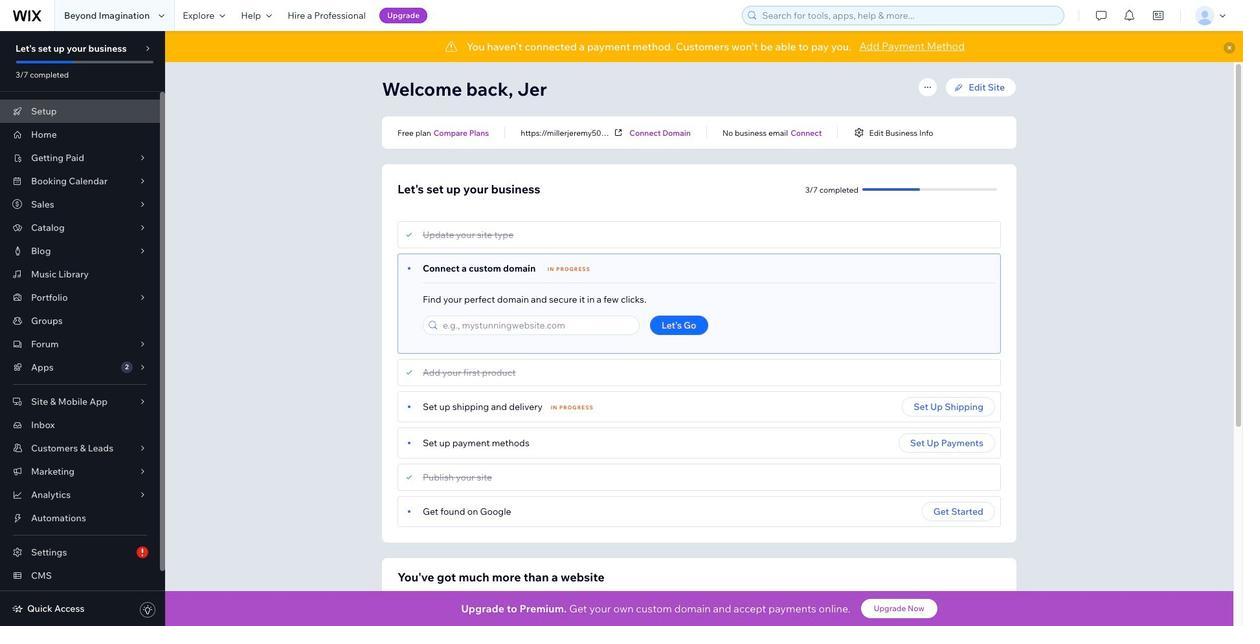 Task type: describe. For each thing, give the bounding box(es) containing it.
Search for tools, apps, help & more... field
[[758, 6, 1060, 25]]

sidebar element
[[0, 31, 165, 627]]

e.g., mystunningwebsite.com field
[[439, 317, 635, 335]]



Task type: vqa. For each thing, say whether or not it's contained in the screenshot.
alert
yes



Task type: locate. For each thing, give the bounding box(es) containing it.
alert
[[165, 31, 1243, 62]]



